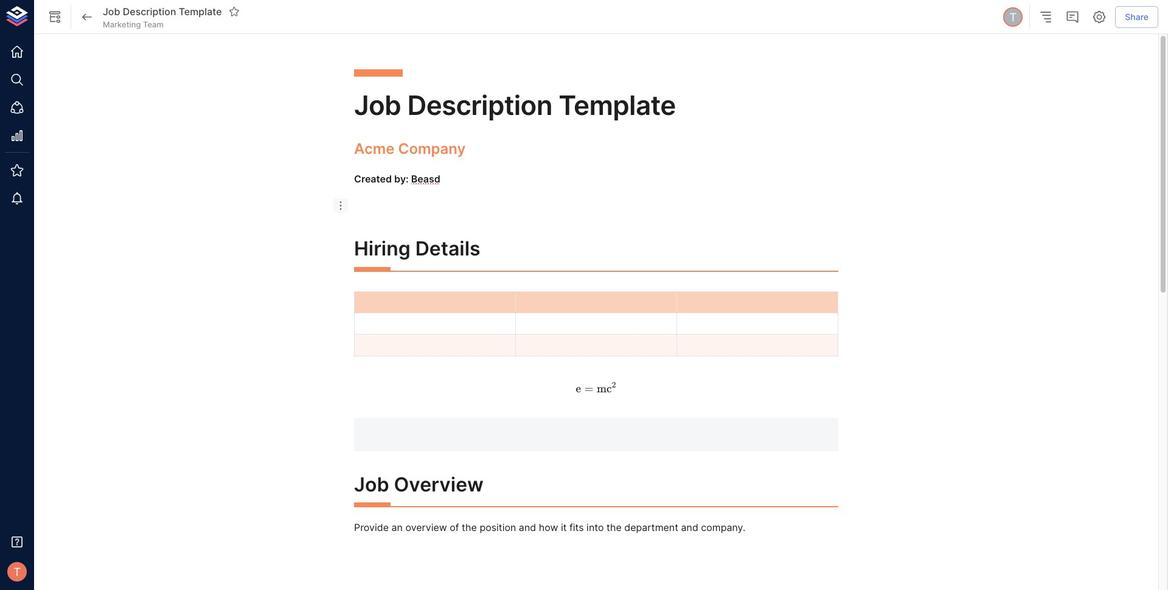 Task type: vqa. For each thing, say whether or not it's contained in the screenshot.
Table of Contents image
yes



Task type: locate. For each thing, give the bounding box(es) containing it.
1 horizontal spatial and
[[681, 522, 699, 534]]

1 horizontal spatial t button
[[1002, 5, 1025, 29]]

2 the from the left
[[607, 522, 622, 534]]

hiring
[[354, 237, 411, 261]]

and left company.
[[681, 522, 699, 534]]

m
[[597, 382, 607, 396]]

0 horizontal spatial job description template
[[103, 5, 222, 17]]

show wiki image
[[47, 10, 62, 24]]

job up acme
[[354, 89, 401, 122]]

created
[[354, 173, 392, 185]]

0 vertical spatial job description template
[[103, 5, 222, 17]]

job overview
[[354, 473, 484, 497]]

1 vertical spatial template
[[559, 89, 676, 122]]

=
[[585, 382, 594, 396]]

overview
[[406, 522, 447, 534]]

the right of
[[462, 522, 477, 534]]

0 vertical spatial t
[[1010, 10, 1017, 24]]

created by: beasd
[[354, 173, 441, 185]]

marketing
[[103, 19, 141, 29]]

1 horizontal spatial t
[[1010, 10, 1017, 24]]

1 vertical spatial job
[[354, 89, 401, 122]]

0 horizontal spatial description
[[123, 5, 176, 17]]

and
[[519, 522, 536, 534], [681, 522, 699, 534]]

0 horizontal spatial and
[[519, 522, 536, 534]]

1 horizontal spatial job description template
[[354, 89, 676, 122]]

the
[[462, 522, 477, 534], [607, 522, 622, 534]]

hiring details
[[354, 237, 481, 261]]

provide an overview of the position and how it fits into the department and company.
[[354, 522, 746, 534]]

2
[[612, 381, 616, 390]]

1 horizontal spatial the
[[607, 522, 622, 534]]

settings image
[[1093, 10, 1107, 24]]

t for right t button
[[1010, 10, 1017, 24]]

the right the into
[[607, 522, 622, 534]]

job description template
[[103, 5, 222, 17], [354, 89, 676, 122]]

0 horizontal spatial template
[[179, 5, 222, 17]]

0 horizontal spatial t button
[[4, 559, 30, 586]]

1 horizontal spatial template
[[559, 89, 676, 122]]

an
[[392, 522, 403, 534]]

comments image
[[1066, 10, 1081, 24]]

template
[[179, 5, 222, 17], [559, 89, 676, 122]]

0 vertical spatial t button
[[1002, 5, 1025, 29]]

1 the from the left
[[462, 522, 477, 534]]

t button
[[1002, 5, 1025, 29], [4, 559, 30, 586]]

job up marketing
[[103, 5, 120, 17]]

beasd
[[411, 173, 441, 185]]

into
[[587, 522, 604, 534]]

of
[[450, 522, 459, 534]]

e = m c 2
[[576, 381, 616, 396]]

0 horizontal spatial the
[[462, 522, 477, 534]]

share
[[1126, 11, 1149, 22]]

t
[[1010, 10, 1017, 24], [13, 565, 21, 579]]

1 horizontal spatial description
[[408, 89, 553, 122]]

1 vertical spatial t
[[13, 565, 21, 579]]

0 horizontal spatial t
[[13, 565, 21, 579]]

go back image
[[80, 10, 94, 24]]

1 vertical spatial job description template
[[354, 89, 676, 122]]

job
[[103, 5, 120, 17], [354, 89, 401, 122], [354, 473, 389, 497]]

and left "how"
[[519, 522, 536, 534]]

description
[[123, 5, 176, 17], [408, 89, 553, 122]]

job up provide
[[354, 473, 389, 497]]

company
[[398, 140, 466, 158]]



Task type: describe. For each thing, give the bounding box(es) containing it.
marketing team link
[[103, 19, 164, 30]]

team
[[143, 19, 164, 29]]

it
[[561, 522, 567, 534]]

how
[[539, 522, 558, 534]]

company.
[[701, 522, 746, 534]]

overview
[[394, 473, 484, 497]]

2 and from the left
[[681, 522, 699, 534]]

1 vertical spatial t button
[[4, 559, 30, 586]]

1 vertical spatial description
[[408, 89, 553, 122]]

share button
[[1116, 6, 1159, 28]]

e
[[576, 382, 581, 396]]

department
[[625, 522, 679, 534]]

2 vertical spatial job
[[354, 473, 389, 497]]

t for bottommost t button
[[13, 565, 21, 579]]

position
[[480, 522, 516, 534]]

by:
[[395, 173, 409, 185]]

provide
[[354, 522, 389, 534]]

c
[[607, 382, 612, 396]]

favorite image
[[229, 6, 240, 17]]

0 vertical spatial job
[[103, 5, 120, 17]]

acme
[[354, 140, 395, 158]]

1 and from the left
[[519, 522, 536, 534]]

marketing team
[[103, 19, 164, 29]]

details
[[416, 237, 481, 261]]

0 vertical spatial template
[[179, 5, 222, 17]]

fits
[[570, 522, 584, 534]]

0 vertical spatial description
[[123, 5, 176, 17]]

table of contents image
[[1039, 10, 1054, 24]]

acme company
[[354, 140, 466, 158]]



